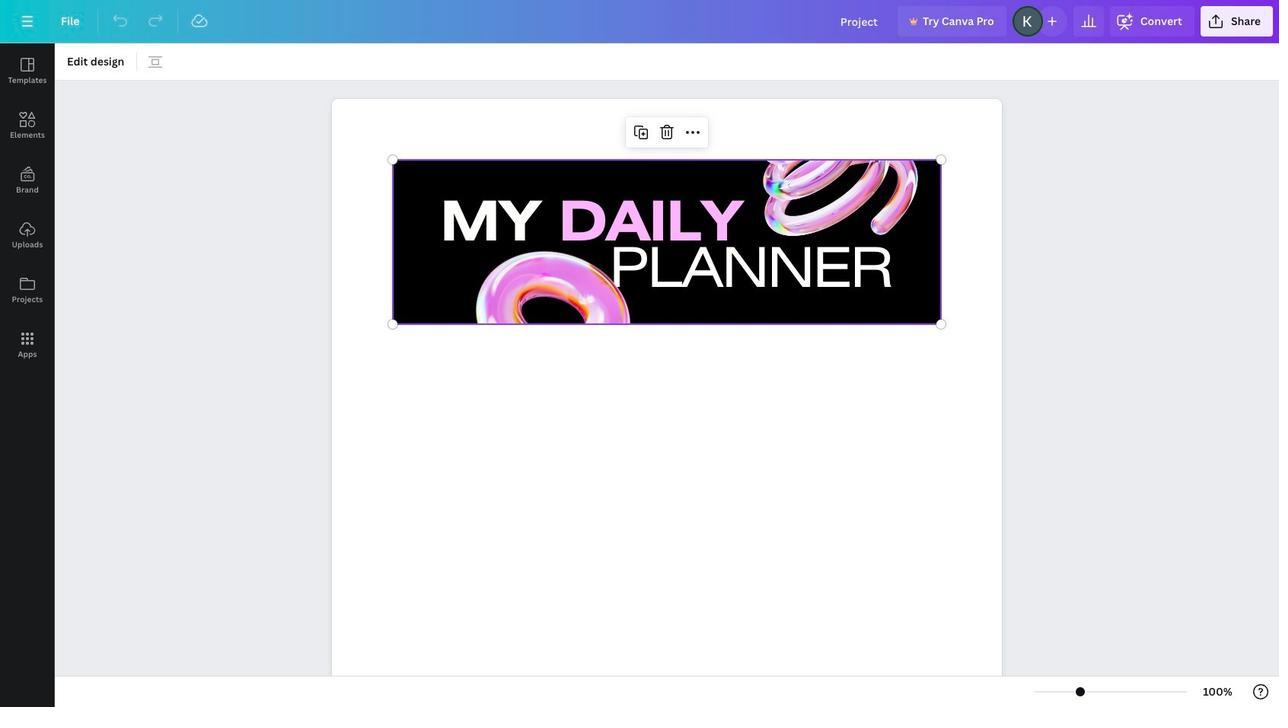 Task type: vqa. For each thing, say whether or not it's contained in the screenshot.
Main menu bar
yes



Task type: describe. For each thing, give the bounding box(es) containing it.
Zoom button
[[1194, 680, 1243, 705]]

Design title text field
[[829, 6, 892, 37]]



Task type: locate. For each thing, give the bounding box(es) containing it.
side panel tab list
[[0, 43, 55, 373]]

None text field
[[332, 91, 1003, 708]]

main menu bar
[[0, 0, 1280, 43]]



